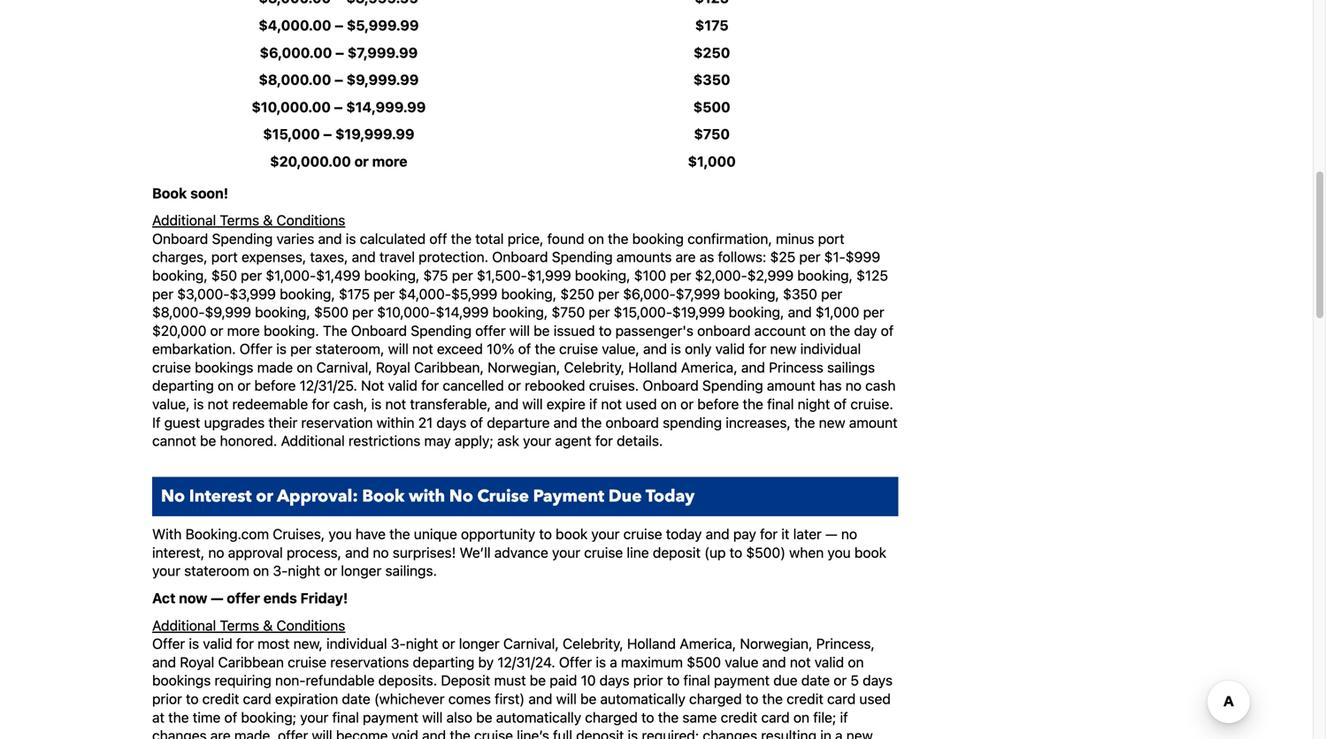 Task type: describe. For each thing, give the bounding box(es) containing it.
spending up expenses,
[[212, 230, 273, 247]]

book soon!
[[152, 185, 228, 202]]

$4,000.00 – $5,999.99
[[259, 17, 419, 34]]

will up 10%
[[510, 322, 530, 339]]

stateroom,
[[315, 341, 385, 358]]

valid up caribbean
[[203, 636, 233, 653]]

royal inside additional terms & conditions onboard spending varies and is calculated off the total price, found on the booking confirmation, minus port charges, port expenses, taxes, and travel protection. onboard spending amounts are as follows: $25 per $1-$999 booking, $50 per $1,000-$1,499 booking, $75 per $1,500-$1,999 booking, $100 per $2,000-$2,999 booking, $125 per $3,000-$3,999 booking, $175 per $4,000-$5,999 booking, $250 per $6,000-$7,999 booking, $350 per $8,000-$9,999 booking, $500 per $10,000-$14,999 booking, $750 per $15,000-$19,999 booking, and $1,000 per $20,000 or more booking. the onboard spending offer will be issued to passenger's onboard account on the day of embarkation. offer is per stateroom, will not exceed 10% of the cruise value, and is only valid for new individual cruise bookings made on carnival, royal caribbean, norwegian, celebrity, holland america, and princess sailings departing on or before 12/31/25. not valid for cancelled or rebooked cruises. onboard spending amount has no cash value, is not redeemable for cash, is not transferable, and will expire if not used on or before the final night of cruise. if guest upgrades their reservation within 21 days of departure and the onboard spending increases, the new amount cannot be honored. additional restrictions may apply; ask your agent for details.
[[376, 359, 411, 376]]

1 vertical spatial amount
[[849, 414, 898, 431]]

of up the apply; in the bottom left of the page
[[470, 414, 483, 431]]

is down now
[[189, 636, 199, 653]]

per up the issued
[[589, 304, 610, 321]]

and down passenger's
[[643, 341, 667, 358]]

1 vertical spatial automatically
[[496, 710, 582, 726]]

to down the pay
[[730, 545, 743, 561]]

the inside with booking.com cruises, you have the unique opportunity to book your cruise today and pay for it later — no interest, no approval process, and no surprises! we'll advance your cruise line deposit (up to $500) when you book your stateroom on 3-night or longer sailings.
[[390, 526, 410, 543]]

0 horizontal spatial $1,000
[[688, 153, 736, 170]]

per up the $8,000-
[[152, 286, 174, 302]]

most
[[258, 636, 290, 653]]

today
[[666, 526, 702, 543]]

per down minus
[[800, 249, 821, 266]]

is left only
[[671, 341, 681, 358]]

$10,000.00
[[252, 99, 331, 115]]

deposits.
[[379, 673, 437, 690]]

1 vertical spatial value,
[[152, 396, 190, 413]]

void
[[392, 728, 419, 740]]

of right day
[[881, 322, 894, 339]]

due
[[774, 673, 798, 690]]

cruise down new, on the left bottom of page
[[288, 654, 327, 671]]

(whichever
[[374, 691, 445, 708]]

paid
[[550, 673, 577, 690]]

be down 10
[[581, 691, 597, 708]]

$1-
[[825, 249, 846, 266]]

booking.com
[[185, 526, 269, 543]]

10%
[[487, 341, 515, 358]]

0 vertical spatial date
[[802, 673, 830, 690]]

per up day
[[863, 304, 885, 321]]

exceed
[[437, 341, 483, 358]]

– for $8,000.00
[[335, 71, 343, 88]]

is left a
[[596, 654, 606, 671]]

deposit inside with booking.com cruises, you have the unique opportunity to book your cruise today and pay for it later — no interest, no approval process, and no surprises! we'll advance your cruise line deposit (up to $500) when you book your stateroom on 3-night or longer sailings.
[[653, 545, 701, 561]]

and right void
[[422, 728, 446, 740]]

expire
[[547, 396, 586, 413]]

on up upgrades
[[218, 378, 234, 394]]

used inside 'additional terms & conditions offer is valid for most new, individual 3-night or longer carnival, celebrity, holland america, norwegian, princess, and royal caribbean cruise reservations departing by 12/31/24. offer is a maximum $500 value and not valid on bookings requiring non-refundable deposits. deposit must be paid 10 days prior to final payment due date or 5 days prior to credit card expiration date (whichever comes first) and will be automatically charged to the credit card used at the time of booking; your final payment will also be automatically charged to the same credit card on file; if changes are made, offer will become void and the cruise line's full deposit is required; changes resulting in'
[[860, 691, 891, 708]]

unique
[[414, 526, 457, 543]]

on right made
[[297, 359, 313, 376]]

holland inside 'additional terms & conditions offer is valid for most new, individual 3-night or longer carnival, celebrity, holland america, norwegian, princess, and royal caribbean cruise reservations departing by 12/31/24. offer is a maximum $500 value and not valid on bookings requiring non-refundable deposits. deposit must be paid 10 days prior to final payment due date or 5 days prior to credit card expiration date (whichever comes first) and will be automatically charged to the credit card used at the time of booking; your final payment will also be automatically charged to the same credit card on file; if changes are made, offer will become void and the cruise line's full deposit is required; changes resulting in'
[[627, 636, 676, 653]]

on up resulting
[[794, 710, 810, 726]]

your right 'advance'
[[552, 545, 581, 561]]

$350 inside additional terms & conditions onboard spending varies and is calculated off the total price, found on the booking confirmation, minus port charges, port expenses, taxes, and travel protection. onboard spending amounts are as follows: $25 per $1-$999 booking, $50 per $1,000-$1,499 booking, $75 per $1,500-$1,999 booking, $100 per $2,000-$2,999 booking, $125 per $3,000-$3,999 booking, $175 per $4,000-$5,999 booking, $250 per $6,000-$7,999 booking, $350 per $8,000-$9,999 booking, $500 per $10,000-$14,999 booking, $750 per $15,000-$19,999 booking, and $1,000 per $20,000 or more booking. the onboard spending offer will be issued to passenger's onboard account on the day of embarkation. offer is per stateroom, will not exceed 10% of the cruise value, and is only valid for new individual cruise bookings made on carnival, royal caribbean, norwegian, celebrity, holland america, and princess sailings departing on or before 12/31/25. not valid for cancelled or rebooked cruises. onboard spending amount has no cash value, is not redeemable for cash, is not transferable, and will expire if not used on or before the final night of cruise. if guest upgrades their reservation within 21 days of departure and the onboard spending increases, the new amount cannot be honored. additional restrictions may apply; ask your agent for details.
[[783, 286, 818, 302]]

will down $10,000- at the top of page
[[388, 341, 409, 358]]

$5,999
[[451, 286, 498, 302]]

1 horizontal spatial prior
[[633, 673, 663, 690]]

more inside additional terms & conditions onboard spending varies and is calculated off the total price, found on the booking confirmation, minus port charges, port expenses, taxes, and travel protection. onboard spending amounts are as follows: $25 per $1-$999 booking, $50 per $1,000-$1,499 booking, $75 per $1,500-$1,999 booking, $100 per $2,000-$2,999 booking, $125 per $3,000-$3,999 booking, $175 per $4,000-$5,999 booking, $250 per $6,000-$7,999 booking, $350 per $8,000-$9,999 booking, $500 per $10,000-$14,999 booking, $750 per $15,000-$19,999 booking, and $1,000 per $20,000 or more booking. the onboard spending offer will be issued to passenger's onboard account on the day of embarkation. offer is per stateroom, will not exceed 10% of the cruise value, and is only valid for new individual cruise bookings made on carnival, royal caribbean, norwegian, celebrity, holland america, and princess sailings departing on or before 12/31/25. not valid for cancelled or rebooked cruises. onboard spending amount has no cash value, is not redeemable for cash, is not transferable, and will expire if not used on or before the final night of cruise. if guest upgrades their reservation within 21 days of departure and the onboard spending increases, the new amount cannot be honored. additional restrictions may apply; ask your agent for details.
[[227, 322, 260, 339]]

transferable,
[[410, 396, 491, 413]]

0 horizontal spatial new
[[770, 341, 797, 358]]

be down guest
[[200, 433, 216, 450]]

additional for act now — offer ends friday!
[[152, 618, 216, 634]]

per up $15,000- on the top
[[598, 286, 620, 302]]

1 horizontal spatial payment
[[714, 673, 770, 690]]

amounts
[[617, 249, 672, 266]]

will down expiration
[[312, 728, 332, 740]]

– for $6,000.00
[[336, 44, 344, 61]]

booking, down travel
[[364, 267, 420, 284]]

0 vertical spatial port
[[818, 230, 845, 247]]

1 vertical spatial charged
[[585, 710, 638, 726]]

cruises,
[[273, 526, 325, 543]]

cruise down the issued
[[559, 341, 598, 358]]

per down booking.
[[290, 341, 312, 358]]

no up stateroom
[[208, 545, 224, 561]]

— inside with booking.com cruises, you have the unique opportunity to book your cruise today and pay for it later — no interest, no approval process, and no surprises! we'll advance your cruise line deposit (up to $500) when you book your stateroom on 3-night or longer sailings.
[[826, 526, 838, 543]]

spending
[[663, 414, 722, 431]]

1 horizontal spatial days
[[600, 673, 630, 690]]

0 vertical spatial $175
[[695, 17, 729, 34]]

booking, up account at right
[[729, 304, 784, 321]]

0 horizontal spatial book
[[556, 526, 588, 543]]

or inside with booking.com cruises, you have the unique opportunity to book your cruise today and pay for it later — no interest, no approval process, and no surprises! we'll advance your cruise line deposit (up to $500) when you book your stateroom on 3-night or longer sailings.
[[324, 563, 337, 580]]

and up at
[[152, 654, 176, 671]]

of down has
[[834, 396, 847, 413]]

0 horizontal spatial port
[[211, 249, 238, 266]]

are inside 'additional terms & conditions offer is valid for most new, individual 3-night or longer carnival, celebrity, holland america, norwegian, princess, and royal caribbean cruise reservations departing by 12/31/24. offer is a maximum $500 value and not valid on bookings requiring non-refundable deposits. deposit must be paid 10 days prior to final payment due date or 5 days prior to credit card expiration date (whichever comes first) and will be automatically charged to the credit card used at the time of booking; your final payment will also be automatically charged to the same credit card on file; if changes are made, offer will become void and the cruise line's full deposit is required; changes resulting in'
[[210, 728, 231, 740]]

2 horizontal spatial offer
[[559, 654, 592, 671]]

is left required;
[[628, 728, 638, 740]]

$10,000-
[[377, 304, 436, 321]]

must
[[494, 673, 526, 690]]

rebooked
[[525, 378, 586, 394]]

longer inside with booking.com cruises, you have the unique opportunity to book your cruise today and pay for it later — no interest, no approval process, and no surprises! we'll advance your cruise line deposit (up to $500) when you book your stateroom on 3-night or longer sailings.
[[341, 563, 382, 580]]

onboard down $10,000- at the top of page
[[351, 322, 407, 339]]

celebrity, inside additional terms & conditions onboard spending varies and is calculated off the total price, found on the booking confirmation, minus port charges, port expenses, taxes, and travel protection. onboard spending amounts are as follows: $25 per $1-$999 booking, $50 per $1,000-$1,499 booking, $75 per $1,500-$1,999 booking, $100 per $2,000-$2,999 booking, $125 per $3,000-$3,999 booking, $175 per $4,000-$5,999 booking, $250 per $6,000-$7,999 booking, $350 per $8,000-$9,999 booking, $500 per $10,000-$14,999 booking, $750 per $15,000-$19,999 booking, and $1,000 per $20,000 or more booking. the onboard spending offer will be issued to passenger's onboard account on the day of embarkation. offer is per stateroom, will not exceed 10% of the cruise value, and is only valid for new individual cruise bookings made on carnival, royal caribbean, norwegian, celebrity, holland america, and princess sailings departing on or before 12/31/25. not valid for cancelled or rebooked cruises. onboard spending amount has no cash value, is not redeemable for cash, is not transferable, and will expire if not used on or before the final night of cruise. if guest upgrades their reservation within 21 days of departure and the onboard spending increases, the new amount cannot be honored. additional restrictions may apply; ask your agent for details.
[[564, 359, 625, 376]]

sailings
[[827, 359, 875, 376]]

protection.
[[419, 249, 489, 266]]

caribbean,
[[414, 359, 484, 376]]

agent
[[555, 433, 592, 450]]

1 horizontal spatial $750
[[694, 126, 730, 143]]

$175 inside additional terms & conditions onboard spending varies and is calculated off the total price, found on the booking confirmation, minus port charges, port expenses, taxes, and travel protection. onboard spending amounts are as follows: $25 per $1-$999 booking, $50 per $1,000-$1,499 booking, $75 per $1,500-$1,999 booking, $100 per $2,000-$2,999 booking, $125 per $3,000-$3,999 booking, $175 per $4,000-$5,999 booking, $250 per $6,000-$7,999 booking, $350 per $8,000-$9,999 booking, $500 per $10,000-$14,999 booking, $750 per $15,000-$19,999 booking, and $1,000 per $20,000 or more booking. the onboard spending offer will be issued to passenger's onboard account on the day of embarkation. offer is per stateroom, will not exceed 10% of the cruise value, and is only valid for new individual cruise bookings made on carnival, royal caribbean, norwegian, celebrity, holland america, and princess sailings departing on or before 12/31/25. not valid for cancelled or rebooked cruises. onboard spending amount has no cash value, is not redeemable for cash, is not transferable, and will expire if not used on or before the final night of cruise. if guest upgrades their reservation within 21 days of departure and the onboard spending increases, the new amount cannot be honored. additional restrictions may apply; ask your agent for details.
[[339, 286, 370, 302]]

booking, down $1,999
[[501, 286, 557, 302]]

the up 'increases,' at the bottom right
[[743, 396, 764, 413]]

per down $1-
[[821, 286, 843, 302]]

for down 12/31/25.
[[312, 396, 330, 413]]

requiring
[[215, 673, 272, 690]]

with booking.com cruises, you have the unique opportunity to book your cruise today and pay for it later — no interest, no approval process, and no surprises! we'll advance your cruise line deposit (up to $500) when you book your stateroom on 3-night or longer sailings.
[[152, 526, 887, 580]]

per up $10,000- at the top of page
[[374, 286, 395, 302]]

spending up exceed
[[411, 322, 472, 339]]

on right account at right
[[810, 322, 826, 339]]

of right 10%
[[518, 341, 531, 358]]

1 vertical spatial final
[[684, 673, 711, 690]]

at
[[152, 710, 165, 726]]

$4,000-
[[399, 286, 451, 302]]

ends
[[264, 590, 297, 607]]

2 vertical spatial final
[[332, 710, 359, 726]]

your inside additional terms & conditions onboard spending varies and is calculated off the total price, found on the booking confirmation, minus port charges, port expenses, taxes, and travel protection. onboard spending amounts are as follows: $25 per $1-$999 booking, $50 per $1,000-$1,499 booking, $75 per $1,500-$1,999 booking, $100 per $2,000-$2,999 booking, $125 per $3,000-$3,999 booking, $175 per $4,000-$5,999 booking, $250 per $6,000-$7,999 booking, $350 per $8,000-$9,999 booking, $500 per $10,000-$14,999 booking, $750 per $15,000-$19,999 booking, and $1,000 per $20,000 or more booking. the onboard spending offer will be issued to passenger's onboard account on the day of embarkation. offer is per stateroom, will not exceed 10% of the cruise value, and is only valid for new individual cruise bookings made on carnival, royal caribbean, norwegian, celebrity, holland america, and princess sailings departing on or before 12/31/25. not valid for cancelled or rebooked cruises. onboard spending amount has no cash value, is not redeemable for cash, is not transferable, and will expire if not used on or before the final night of cruise. if guest upgrades their reservation within 21 days of departure and the onboard spending increases, the new amount cannot be honored. additional restrictions may apply; ask your agent for details.
[[523, 433, 552, 450]]

will up departure
[[523, 396, 543, 413]]

$9,999.99
[[347, 71, 419, 88]]

$500 inside 'additional terms & conditions offer is valid for most new, individual 3-night or longer carnival, celebrity, holland america, norwegian, princess, and royal caribbean cruise reservations departing by 12/31/24. offer is a maximum $500 value and not valid on bookings requiring non-refundable deposits. deposit must be paid 10 days prior to final payment due date or 5 days prior to credit card expiration date (whichever comes first) and will be automatically charged to the credit card used at the time of booking; your final payment will also be automatically charged to the same credit card on file; if changes are made, offer will become void and the cruise line's full deposit is required; changes resulting in'
[[687, 654, 721, 671]]

not
[[361, 378, 384, 394]]

guest
[[164, 414, 200, 431]]

booking, down $2,999
[[724, 286, 780, 302]]

booking, down $1,500-
[[493, 304, 548, 321]]

value
[[725, 654, 759, 671]]

$14,999.99
[[346, 99, 426, 115]]

interest,
[[152, 545, 205, 561]]

and up '$1,499'
[[352, 249, 376, 266]]

are inside additional terms & conditions onboard spending varies and is calculated off the total price, found on the booking confirmation, minus port charges, port expenses, taxes, and travel protection. onboard spending amounts are as follows: $25 per $1-$999 booking, $50 per $1,000-$1,499 booking, $75 per $1,500-$1,999 booking, $100 per $2,000-$2,999 booking, $125 per $3,000-$3,999 booking, $175 per $4,000-$5,999 booking, $250 per $6,000-$7,999 booking, $350 per $8,000-$9,999 booking, $500 per $10,000-$14,999 booking, $750 per $15,000-$19,999 booking, and $1,000 per $20,000 or more booking. the onboard spending offer will be issued to passenger's onboard account on the day of embarkation. offer is per stateroom, will not exceed 10% of the cruise value, and is only valid for new individual cruise bookings made on carnival, royal caribbean, norwegian, celebrity, holland america, and princess sailings departing on or before 12/31/25. not valid for cancelled or rebooked cruises. onboard spending amount has no cash value, is not redeemable for cash, is not transferable, and will expire if not used on or before the final night of cruise. if guest upgrades their reservation within 21 days of departure and the onboard spending increases, the new amount cannot be honored. additional restrictions may apply; ask your agent for details.
[[676, 249, 696, 266]]

for right the agent
[[596, 433, 613, 450]]

the down the issued
[[535, 341, 556, 358]]

valid right only
[[716, 341, 745, 358]]

spending up 'increases,' at the bottom right
[[703, 378, 764, 394]]

calculated
[[360, 230, 426, 247]]

1 vertical spatial onboard
[[606, 414, 659, 431]]

12/31/24.
[[498, 654, 556, 671]]

or right interest
[[256, 485, 273, 508]]

to up time
[[186, 691, 199, 708]]

0 horizontal spatial card
[[243, 691, 271, 708]]

to up 'advance'
[[539, 526, 552, 543]]

per up stateroom,
[[352, 304, 374, 321]]

sailings.
[[385, 563, 437, 580]]

cancelled
[[443, 378, 504, 394]]

& for varies
[[263, 212, 273, 229]]

1 vertical spatial you
[[828, 545, 851, 561]]

night inside with booking.com cruises, you have the unique opportunity to book your cruise today and pay for it later — no interest, no approval process, and no surprises! we'll advance your cruise line deposit (up to $500) when you book your stateroom on 3-night or longer sailings.
[[288, 563, 320, 580]]

$6,000.00 – $7,999.99
[[260, 44, 418, 61]]

$100
[[634, 267, 667, 284]]

payment
[[533, 485, 605, 508]]

princess
[[769, 359, 824, 376]]

line's
[[517, 728, 549, 740]]

to down maximum at bottom
[[667, 673, 680, 690]]

booking, down $1-
[[798, 267, 853, 284]]

2 horizontal spatial card
[[828, 691, 856, 708]]

bookings inside 'additional terms & conditions offer is valid for most new, individual 3-night or longer carnival, celebrity, holland america, norwegian, princess, and royal caribbean cruise reservations departing by 12/31/24. offer is a maximum $500 value and not valid on bookings requiring non-refundable deposits. deposit must be paid 10 days prior to final payment due date or 5 days prior to credit card expiration date (whichever comes first) and will be automatically charged to the credit card used at the time of booking; your final payment will also be automatically charged to the same credit card on file; if changes are made, offer will become void and the cruise line's full deposit is required; changes resulting in'
[[152, 673, 211, 690]]

3- inside with booking.com cruises, you have the unique opportunity to book your cruise today and pay for it later — no interest, no approval process, and no surprises! we'll advance your cruise line deposit (up to $500) when you book your stateroom on 3-night or longer sailings.
[[273, 563, 288, 580]]

for inside 'additional terms & conditions offer is valid for most new, individual 3-night or longer carnival, celebrity, holland america, norwegian, princess, and royal caribbean cruise reservations departing by 12/31/24. offer is a maximum $500 value and not valid on bookings requiring non-refundable deposits. deposit must be paid 10 days prior to final payment due date or 5 days prior to credit card expiration date (whichever comes first) and will be automatically charged to the credit card used at the time of booking; your final payment will also be automatically charged to the same credit card on file; if changes are made, offer will become void and the cruise line's full deposit is required; changes resulting in'
[[236, 636, 254, 653]]

0 horizontal spatial before
[[254, 378, 296, 394]]

line
[[627, 545, 649, 561]]

offer inside additional terms & conditions onboard spending varies and is calculated off the total price, found on the booking confirmation, minus port charges, port expenses, taxes, and travel protection. onboard spending amounts are as follows: $25 per $1-$999 booking, $50 per $1,000-$1,499 booking, $75 per $1,500-$1,999 booking, $100 per $2,000-$2,999 booking, $125 per $3,000-$3,999 booking, $175 per $4,000-$5,999 booking, $250 per $6,000-$7,999 booking, $350 per $8,000-$9,999 booking, $500 per $10,000-$14,999 booking, $750 per $15,000-$19,999 booking, and $1,000 per $20,000 or more booking. the onboard spending offer will be issued to passenger's onboard account on the day of embarkation. offer is per stateroom, will not exceed 10% of the cruise value, and is only valid for new individual cruise bookings made on carnival, royal caribbean, norwegian, celebrity, holland america, and princess sailings departing on or before 12/31/25. not valid for cancelled or rebooked cruises. onboard spending amount has no cash value, is not redeemable for cash, is not transferable, and will expire if not used on or before the final night of cruise. if guest upgrades their reservation within 21 days of departure and the onboard spending increases, the new amount cannot be honored. additional restrictions may apply; ask your agent for details.
[[240, 341, 273, 358]]

on right found
[[588, 230, 604, 247]]

process,
[[287, 545, 342, 561]]

used inside additional terms & conditions onboard spending varies and is calculated off the total price, found on the booking confirmation, minus port charges, port expenses, taxes, and travel protection. onboard spending amounts are as follows: $25 per $1-$999 booking, $50 per $1,000-$1,499 booking, $75 per $1,500-$1,999 booking, $100 per $2,000-$2,999 booking, $125 per $3,000-$3,999 booking, $175 per $4,000-$5,999 booking, $250 per $6,000-$7,999 booking, $350 per $8,000-$9,999 booking, $500 per $10,000-$14,999 booking, $750 per $15,000-$19,999 booking, and $1,000 per $20,000 or more booking. the onboard spending offer will be issued to passenger's onboard account on the day of embarkation. offer is per stateroom, will not exceed 10% of the cruise value, and is only valid for new individual cruise bookings made on carnival, royal caribbean, norwegian, celebrity, holland america, and princess sailings departing on or before 12/31/25. not valid for cancelled or rebooked cruises. onboard spending amount has no cash value, is not redeemable for cash, is not transferable, and will expire if not used on or before the final night of cruise. if guest upgrades their reservation within 21 days of departure and the onboard spending increases, the new amount cannot be honored. additional restrictions may apply; ask your agent for details.
[[626, 396, 657, 413]]

redeemable
[[232, 396, 308, 413]]

booking;
[[241, 710, 297, 726]]

onboard up charges,
[[152, 230, 208, 247]]

or up redeemable at left bottom
[[238, 378, 251, 394]]

made,
[[234, 728, 274, 740]]

$7,999
[[676, 286, 720, 302]]

and down expire
[[554, 414, 578, 431]]

per up $3,999
[[241, 267, 262, 284]]

and down have
[[345, 545, 369, 561]]

night inside additional terms & conditions onboard spending varies and is calculated off the total price, found on the booking confirmation, minus port charges, port expenses, taxes, and travel protection. onboard spending amounts are as follows: $25 per $1-$999 booking, $50 per $1,000-$1,499 booking, $75 per $1,500-$1,999 booking, $100 per $2,000-$2,999 booking, $125 per $3,000-$3,999 booking, $175 per $4,000-$5,999 booking, $250 per $6,000-$7,999 booking, $350 per $8,000-$9,999 booking, $500 per $10,000-$14,999 booking, $750 per $15,000-$19,999 booking, and $1,000 per $20,000 or more booking. the onboard spending offer will be issued to passenger's onboard account on the day of embarkation. offer is per stateroom, will not exceed 10% of the cruise value, and is only valid for new individual cruise bookings made on carnival, royal caribbean, norwegian, celebrity, holland america, and princess sailings departing on or before 12/31/25. not valid for cancelled or rebooked cruises. onboard spending amount has no cash value, is not redeemable for cash, is not transferable, and will expire if not used on or before the final night of cruise. if guest upgrades their reservation within 21 days of departure and the onboard spending increases, the new amount cannot be honored. additional restrictions may apply; ask your agent for details.
[[798, 396, 830, 413]]

2 horizontal spatial days
[[863, 673, 893, 690]]

also
[[447, 710, 473, 726]]

departing inside additional terms & conditions onboard spending varies and is calculated off the total price, found on the booking confirmation, minus port charges, port expenses, taxes, and travel protection. onboard spending amounts are as follows: $25 per $1-$999 booking, $50 per $1,000-$1,499 booking, $75 per $1,500-$1,999 booking, $100 per $2,000-$2,999 booking, $125 per $3,000-$3,999 booking, $175 per $4,000-$5,999 booking, $250 per $6,000-$7,999 booking, $350 per $8,000-$9,999 booking, $500 per $10,000-$14,999 booking, $750 per $15,000-$19,999 booking, and $1,000 per $20,000 or more booking. the onboard spending offer will be issued to passenger's onboard account on the day of embarkation. offer is per stateroom, will not exceed 10% of the cruise value, and is only valid for new individual cruise bookings made on carnival, royal caribbean, norwegian, celebrity, holland america, and princess sailings departing on or before 12/31/25. not valid for cancelled or rebooked cruises. onboard spending amount has no cash value, is not redeemable for cash, is not transferable, and will expire if not used on or before the final night of cruise. if guest upgrades their reservation within 21 days of departure and the onboard spending increases, the new amount cannot be honored. additional restrictions may apply; ask your agent for details.
[[152, 378, 214, 394]]

stateroom
[[184, 563, 249, 580]]

$25
[[770, 249, 796, 266]]

$3,000-
[[177, 286, 230, 302]]

onboard up spending
[[643, 378, 699, 394]]

per down "protection."
[[452, 267, 473, 284]]

today
[[646, 485, 695, 508]]

departure
[[487, 414, 550, 431]]

cruise left line
[[584, 545, 623, 561]]

and up '(up'
[[706, 526, 730, 543]]

individual inside additional terms & conditions onboard spending varies and is calculated off the total price, found on the booking confirmation, minus port charges, port expenses, taxes, and travel protection. onboard spending amounts are as follows: $25 per $1-$999 booking, $50 per $1,000-$1,499 booking, $75 per $1,500-$1,999 booking, $100 per $2,000-$2,999 booking, $125 per $3,000-$3,999 booking, $175 per $4,000-$5,999 booking, $250 per $6,000-$7,999 booking, $350 per $8,000-$9,999 booking, $500 per $10,000-$14,999 booking, $750 per $15,000-$19,999 booking, and $1,000 per $20,000 or more booking. the onboard spending offer will be issued to passenger's onboard account on the day of embarkation. offer is per stateroom, will not exceed 10% of the cruise value, and is only valid for new individual cruise bookings made on carnival, royal caribbean, norwegian, celebrity, holland america, and princess sailings departing on or before 12/31/25. not valid for cancelled or rebooked cruises. onboard spending amount has no cash value, is not redeemable for cash, is not transferable, and will expire if not used on or before the final night of cruise. if guest upgrades their reservation within 21 days of departure and the onboard spending increases, the new amount cannot be honored. additional restrictions may apply; ask your agent for details.
[[801, 341, 861, 358]]

0 vertical spatial amount
[[767, 378, 816, 394]]

$4,000.00
[[259, 17, 331, 34]]

0 horizontal spatial offer
[[227, 590, 260, 607]]

details.
[[617, 433, 663, 450]]

maximum
[[621, 654, 683, 671]]

0 horizontal spatial offer
[[152, 636, 185, 653]]

if inside 'additional terms & conditions offer is valid for most new, individual 3-night or longer carnival, celebrity, holland america, norwegian, princess, and royal caribbean cruise reservations departing by 12/31/24. offer is a maximum $500 value and not valid on bookings requiring non-refundable deposits. deposit must be paid 10 days prior to final payment due date or 5 days prior to credit card expiration date (whichever comes first) and will be automatically charged to the credit card used at the time of booking; your final payment will also be automatically charged to the same credit card on file; if changes are made, offer will become void and the cruise line's full deposit is required; changes resulting in'
[[840, 710, 848, 726]]

1 horizontal spatial onboard
[[697, 322, 751, 339]]

1 horizontal spatial charged
[[689, 691, 742, 708]]

1 horizontal spatial credit
[[721, 710, 758, 726]]

0 horizontal spatial payment
[[363, 710, 419, 726]]

not up caribbean,
[[412, 341, 433, 358]]

0 vertical spatial you
[[329, 526, 352, 543]]

$1,999
[[527, 267, 571, 284]]

ask
[[497, 433, 520, 450]]

be left the issued
[[534, 322, 550, 339]]

have
[[356, 526, 386, 543]]

the right 'increases,' at the bottom right
[[795, 414, 816, 431]]

the down the due
[[762, 691, 783, 708]]

comes
[[448, 691, 491, 708]]

additional terms & conditions offer is valid for most new, individual 3-night or longer carnival, celebrity, holland america, norwegian, princess, and royal caribbean cruise reservations departing by 12/31/24. offer is a maximum $500 value and not valid on bookings requiring non-refundable deposits. deposit must be paid 10 days prior to final payment due date or 5 days prior to credit card expiration date (whichever comes first) and will be automatically charged to the credit card used at the time of booking; your final payment will also be automatically charged to the same credit card on file; if changes are made, offer will become void and the cruise line's full deposit is required; changes resulting in 
[[152, 618, 893, 740]]

valid down princess,
[[815, 654, 844, 671]]

0 vertical spatial value,
[[602, 341, 640, 358]]

to down value
[[746, 691, 759, 708]]

1 horizontal spatial automatically
[[601, 691, 686, 708]]

$6,000.00
[[260, 44, 332, 61]]

0 vertical spatial more
[[372, 153, 408, 170]]

to up required;
[[642, 710, 655, 726]]

advance
[[495, 545, 549, 561]]

0 vertical spatial $500
[[694, 99, 731, 115]]

your down interest,
[[152, 563, 181, 580]]

21
[[418, 414, 433, 431]]

america, inside 'additional terms & conditions offer is valid for most new, individual 3-night or longer carnival, celebrity, holland america, norwegian, princess, and royal caribbean cruise reservations departing by 12/31/24. offer is a maximum $500 value and not valid on bookings requiring non-refundable deposits. deposit must be paid 10 days prior to final payment due date or 5 days prior to credit card expiration date (whichever comes first) and will be automatically charged to the credit card used at the time of booking; your final payment will also be automatically charged to the same credit card on file; if changes are made, offer will become void and the cruise line's full deposit is required; changes resulting in'
[[680, 636, 736, 653]]

1 vertical spatial new
[[819, 414, 846, 431]]

– for $10,000.00
[[334, 99, 343, 115]]

$1,500-
[[477, 267, 527, 284]]

1 horizontal spatial book
[[362, 485, 405, 508]]

and up account at right
[[788, 304, 812, 321]]

$10,000.00 – $14,999.99
[[252, 99, 426, 115]]

interest
[[189, 485, 252, 508]]

in
[[821, 728, 832, 740]]

become
[[336, 728, 388, 740]]

is down not
[[371, 396, 382, 413]]

will left also
[[422, 710, 443, 726]]

valid right not
[[388, 378, 418, 394]]

terms for varies
[[220, 212, 259, 229]]



Task type: vqa. For each thing, say whether or not it's contained in the screenshot.
the bottom 'automatically'
yes



Task type: locate. For each thing, give the bounding box(es) containing it.
– up $10,000.00 – $14,999.99
[[335, 71, 343, 88]]

america,
[[681, 359, 738, 376], [680, 636, 736, 653]]

book up have
[[362, 485, 405, 508]]

1 vertical spatial terms
[[220, 618, 259, 634]]

1 horizontal spatial $1,000
[[816, 304, 860, 321]]

1 vertical spatial $350
[[783, 286, 818, 302]]

required;
[[642, 728, 699, 740]]

$20,000.00
[[270, 153, 351, 170]]

you right when
[[828, 545, 851, 561]]

1 vertical spatial celebrity,
[[563, 636, 624, 653]]

additional for book soon!
[[152, 212, 216, 229]]

offer
[[240, 341, 273, 358], [152, 636, 185, 653], [559, 654, 592, 671]]

2 no from the left
[[449, 485, 473, 508]]

final inside additional terms & conditions onboard spending varies and is calculated off the total price, found on the booking confirmation, minus port charges, port expenses, taxes, and travel protection. onboard spending amounts are as follows: $25 per $1-$999 booking, $50 per $1,000-$1,499 booking, $75 per $1,500-$1,999 booking, $100 per $2,000-$2,999 booking, $125 per $3,000-$3,999 booking, $175 per $4,000-$5,999 booking, $250 per $6,000-$7,999 booking, $350 per $8,000-$9,999 booking, $500 per $10,000-$14,999 booking, $750 per $15,000-$19,999 booking, and $1,000 per $20,000 or more booking. the onboard spending offer will be issued to passenger's onboard account on the day of embarkation. offer is per stateroom, will not exceed 10% of the cruise value, and is only valid for new individual cruise bookings made on carnival, royal caribbean, norwegian, celebrity, holland america, and princess sailings departing on or before 12/31/25. not valid for cancelled or rebooked cruises. onboard spending amount has no cash value, is not redeemable for cash, is not transferable, and will expire if not used on or before the final night of cruise. if guest upgrades their reservation within 21 days of departure and the onboard spending increases, the new amount cannot be honored. additional restrictions may apply; ask your agent for details.
[[767, 396, 794, 413]]

night down has
[[798, 396, 830, 413]]

conditions
[[277, 212, 345, 229], [277, 618, 345, 634]]

and left "princess"
[[742, 359, 765, 376]]

departing
[[152, 378, 214, 394], [413, 654, 475, 671]]

terms inside additional terms & conditions onboard spending varies and is calculated off the total price, found on the booking confirmation, minus port charges, port expenses, taxes, and travel protection. onboard spending amounts are as follows: $25 per $1-$999 booking, $50 per $1,000-$1,499 booking, $75 per $1,500-$1,999 booking, $100 per $2,000-$2,999 booking, $125 per $3,000-$3,999 booking, $175 per $4,000-$5,999 booking, $250 per $6,000-$7,999 booking, $350 per $8,000-$9,999 booking, $500 per $10,000-$14,999 booking, $750 per $15,000-$19,999 booking, and $1,000 per $20,000 or more booking. the onboard spending offer will be issued to passenger's onboard account on the day of embarkation. offer is per stateroom, will not exceed 10% of the cruise value, and is only valid for new individual cruise bookings made on carnival, royal caribbean, norwegian, celebrity, holland america, and princess sailings departing on or before 12/31/25. not valid for cancelled or rebooked cruises. onboard spending amount has no cash value, is not redeemable for cash, is not transferable, and will expire if not used on or before the final night of cruise. if guest upgrades their reservation within 21 days of departure and the onboard spending increases, the new amount cannot be honored. additional restrictions may apply; ask your agent for details.
[[220, 212, 259, 229]]

onboard down 'price,'
[[492, 249, 548, 266]]

individual inside 'additional terms & conditions offer is valid for most new, individual 3-night or longer carnival, celebrity, holland america, norwegian, princess, and royal caribbean cruise reservations departing by 12/31/24. offer is a maximum $500 value and not valid on bookings requiring non-refundable deposits. deposit must be paid 10 days prior to final payment due date or 5 days prior to credit card expiration date (whichever comes first) and will be automatically charged to the credit card used at the time of booking; your final payment will also be automatically charged to the same credit card on file; if changes are made, offer will become void and the cruise line's full deposit is required; changes resulting in'
[[327, 636, 387, 653]]

off
[[430, 230, 447, 247]]

– for $4,000.00
[[335, 17, 343, 34]]

holland inside additional terms & conditions onboard spending varies and is calculated off the total price, found on the booking confirmation, minus port charges, port expenses, taxes, and travel protection. onboard spending amounts are as follows: $25 per $1-$999 booking, $50 per $1,000-$1,499 booking, $75 per $1,500-$1,999 booking, $100 per $2,000-$2,999 booking, $125 per $3,000-$3,999 booking, $175 per $4,000-$5,999 booking, $250 per $6,000-$7,999 booking, $350 per $8,000-$9,999 booking, $500 per $10,000-$14,999 booking, $750 per $15,000-$19,999 booking, and $1,000 per $20,000 or more booking. the onboard spending offer will be issued to passenger's onboard account on the day of embarkation. offer is per stateroom, will not exceed 10% of the cruise value, and is only valid for new individual cruise bookings made on carnival, royal caribbean, norwegian, celebrity, holland america, and princess sailings departing on or before 12/31/25. not valid for cancelled or rebooked cruises. onboard spending amount has no cash value, is not redeemable for cash, is not transferable, and will expire if not used on or before the final night of cruise. if guest upgrades their reservation within 21 days of departure and the onboard spending increases, the new amount cannot be honored. additional restrictions may apply; ask your agent for details.
[[629, 359, 678, 376]]

deposit right full
[[576, 728, 624, 740]]

5
[[851, 673, 859, 690]]

– up $20,000.00 or more on the left top of page
[[323, 126, 332, 143]]

before up spending
[[698, 396, 739, 413]]

1 vertical spatial if
[[840, 710, 848, 726]]

0 vertical spatial individual
[[801, 341, 861, 358]]

3- inside 'additional terms & conditions offer is valid for most new, individual 3-night or longer carnival, celebrity, holland america, norwegian, princess, and royal caribbean cruise reservations departing by 12/31/24. offer is a maximum $500 value and not valid on bookings requiring non-refundable deposits. deposit must be paid 10 days prior to final payment due date or 5 days prior to credit card expiration date (whichever comes first) and will be automatically charged to the credit card used at the time of booking; your final payment will also be automatically charged to the same credit card on file; if changes are made, offer will become void and the cruise line's full deposit is required; changes resulting in'
[[391, 636, 406, 653]]

longer
[[341, 563, 382, 580], [459, 636, 500, 653]]

royal
[[376, 359, 411, 376], [180, 654, 214, 671]]

1 horizontal spatial book
[[855, 545, 887, 561]]

made
[[257, 359, 293, 376]]

and up taxes,
[[318, 230, 342, 247]]

0 vertical spatial norwegian,
[[488, 359, 561, 376]]

or up spending
[[681, 396, 694, 413]]

1 horizontal spatial deposit
[[653, 545, 701, 561]]

approval:
[[277, 485, 358, 508]]

has
[[819, 378, 842, 394]]

1 vertical spatial prior
[[152, 691, 182, 708]]

$1,000-
[[266, 267, 316, 284]]

1 horizontal spatial port
[[818, 230, 845, 247]]

&
[[263, 212, 273, 229], [263, 618, 273, 634]]

0 horizontal spatial no
[[161, 485, 185, 508]]

is up taxes,
[[346, 230, 356, 247]]

act now — offer ends friday!
[[152, 590, 348, 607]]

1 horizontal spatial norwegian,
[[740, 636, 813, 653]]

not down cruises.
[[601, 396, 622, 413]]

norwegian, down 10%
[[488, 359, 561, 376]]

1 no from the left
[[161, 485, 185, 508]]

credit right same at bottom right
[[721, 710, 758, 726]]

$1,499
[[316, 267, 361, 284]]

1 horizontal spatial final
[[684, 673, 711, 690]]

1 vertical spatial additional
[[281, 433, 345, 450]]

more down "$19,999.99"
[[372, 153, 408, 170]]

$750 inside additional terms & conditions onboard spending varies and is calculated off the total price, found on the booking confirmation, minus port charges, port expenses, taxes, and travel protection. onboard spending amounts are as follows: $25 per $1-$999 booking, $50 per $1,000-$1,499 booking, $75 per $1,500-$1,999 booking, $100 per $2,000-$2,999 booking, $125 per $3,000-$3,999 booking, $175 per $4,000-$5,999 booking, $250 per $6,000-$7,999 booking, $350 per $8,000-$9,999 booking, $500 per $10,000-$14,999 booking, $750 per $15,000-$19,999 booking, and $1,000 per $20,000 or more booking. the onboard spending offer will be issued to passenger's onboard account on the day of embarkation. offer is per stateroom, will not exceed 10% of the cruise value, and is only valid for new individual cruise bookings made on carnival, royal caribbean, norwegian, celebrity, holland america, and princess sailings departing on or before 12/31/25. not valid for cancelled or rebooked cruises. onboard spending amount has no cash value, is not redeemable for cash, is not transferable, and will expire if not used on or before the final night of cruise. if guest upgrades their reservation within 21 days of departure and the onboard spending increases, the new amount cannot be honored. additional restrictions may apply; ask your agent for details.
[[552, 304, 585, 321]]

1 conditions from the top
[[277, 212, 345, 229]]

final
[[767, 396, 794, 413], [684, 673, 711, 690], [332, 710, 359, 726]]

1 terms from the top
[[220, 212, 259, 229]]

& inside 'additional terms & conditions offer is valid for most new, individual 3-night or longer carnival, celebrity, holland america, norwegian, princess, and royal caribbean cruise reservations departing by 12/31/24. offer is a maximum $500 value and not valid on bookings requiring non-refundable deposits. deposit must be paid 10 days prior to final payment due date or 5 days prior to credit card expiration date (whichever comes first) and will be automatically charged to the credit card used at the time of booking; your final payment will also be automatically charged to the same credit card on file; if changes are made, offer will become void and the cruise line's full deposit is required; changes resulting in'
[[263, 618, 273, 634]]

$5,999.99
[[347, 17, 419, 34]]

night down process,
[[288, 563, 320, 580]]

$2,999
[[748, 267, 794, 284]]

0 horizontal spatial onboard
[[606, 414, 659, 431]]

carnival, inside 'additional terms & conditions offer is valid for most new, individual 3-night or longer carnival, celebrity, holland america, norwegian, princess, and royal caribbean cruise reservations departing by 12/31/24. offer is a maximum $500 value and not valid on bookings requiring non-refundable deposits. deposit must be paid 10 days prior to final payment due date or 5 days prior to credit card expiration date (whichever comes first) and will be automatically charged to the credit card used at the time of booking; your final payment will also be automatically charged to the same credit card on file; if changes are made, offer will become void and the cruise line's full deposit is required; changes resulting in'
[[503, 636, 559, 653]]

1 changes from the left
[[152, 728, 207, 740]]

$1,000 up day
[[816, 304, 860, 321]]

1 vertical spatial port
[[211, 249, 238, 266]]

1 horizontal spatial royal
[[376, 359, 411, 376]]

soon!
[[190, 185, 228, 202]]

terms down soon!
[[220, 212, 259, 229]]

1 horizontal spatial $175
[[695, 17, 729, 34]]

0 horizontal spatial amount
[[767, 378, 816, 394]]

1 horizontal spatial longer
[[459, 636, 500, 653]]

0 horizontal spatial carnival,
[[317, 359, 372, 376]]

1 horizontal spatial amount
[[849, 414, 898, 431]]

0 vertical spatial longer
[[341, 563, 382, 580]]

for
[[749, 341, 767, 358], [421, 378, 439, 394], [312, 396, 330, 413], [596, 433, 613, 450], [760, 526, 778, 543], [236, 636, 254, 653]]

spending down found
[[552, 249, 613, 266]]

not up upgrades
[[208, 396, 229, 413]]

or up departure
[[508, 378, 521, 394]]

$500 inside additional terms & conditions onboard spending varies and is calculated off the total price, found on the booking confirmation, minus port charges, port expenses, taxes, and travel protection. onboard spending amounts are as follows: $25 per $1-$999 booking, $50 per $1,000-$1,499 booking, $75 per $1,500-$1,999 booking, $100 per $2,000-$2,999 booking, $125 per $3,000-$3,999 booking, $175 per $4,000-$5,999 booking, $250 per $6,000-$7,999 booking, $350 per $8,000-$9,999 booking, $500 per $10,000-$14,999 booking, $750 per $15,000-$19,999 booking, and $1,000 per $20,000 or more booking. the onboard spending offer will be issued to passenger's onboard account on the day of embarkation. offer is per stateroom, will not exceed 10% of the cruise value, and is only valid for new individual cruise bookings made on carnival, royal caribbean, norwegian, celebrity, holland america, and princess sailings departing on or before 12/31/25. not valid for cancelled or rebooked cruises. onboard spending amount has no cash value, is not redeemable for cash, is not transferable, and will expire if not used on or before the final night of cruise. if guest upgrades their reservation within 21 days of departure and the onboard spending increases, the new amount cannot be honored. additional restrictions may apply; ask your agent for details.
[[314, 304, 349, 321]]

$175
[[695, 17, 729, 34], [339, 286, 370, 302]]

$20,000.00 or more
[[270, 153, 408, 170]]

& inside additional terms & conditions onboard spending varies and is calculated off the total price, found on the booking confirmation, minus port charges, port expenses, taxes, and travel protection. onboard spending amounts are as follows: $25 per $1-$999 booking, $50 per $1,000-$1,499 booking, $75 per $1,500-$1,999 booking, $100 per $2,000-$2,999 booking, $125 per $3,000-$3,999 booking, $175 per $4,000-$5,999 booking, $250 per $6,000-$7,999 booking, $350 per $8,000-$9,999 booking, $500 per $10,000-$14,999 booking, $750 per $15,000-$19,999 booking, and $1,000 per $20,000 or more booking. the onboard spending offer will be issued to passenger's onboard account on the day of embarkation. offer is per stateroom, will not exceed 10% of the cruise value, and is only valid for new individual cruise bookings made on carnival, royal caribbean, norwegian, celebrity, holland america, and princess sailings departing on or before 12/31/25. not valid for cancelled or rebooked cruises. onboard spending amount has no cash value, is not redeemable for cash, is not transferable, and will expire if not used on or before the final night of cruise. if guest upgrades their reservation within 21 days of departure and the onboard spending increases, the new amount cannot be honored. additional restrictions may apply; ask your agent for details.
[[263, 212, 273, 229]]

– up $6,000.00 – $7,999.99
[[335, 17, 343, 34]]

be down the "comes"
[[476, 710, 493, 726]]

conditions inside 'additional terms & conditions offer is valid for most new, individual 3-night or longer carnival, celebrity, holland america, norwegian, princess, and royal caribbean cruise reservations departing by 12/31/24. offer is a maximum $500 value and not valid on bookings requiring non-refundable deposits. deposit must be paid 10 days prior to final payment due date or 5 days prior to credit card expiration date (whichever comes first) and will be automatically charged to the credit card used at the time of booking; your final payment will also be automatically charged to the same credit card on file; if changes are made, offer will become void and the cruise line's full deposit is required; changes resulting in'
[[277, 618, 345, 634]]

1 horizontal spatial you
[[828, 545, 851, 561]]

additional inside 'additional terms & conditions offer is valid for most new, individual 3-night or longer carnival, celebrity, holland america, norwegian, princess, and royal caribbean cruise reservations departing by 12/31/24. offer is a maximum $500 value and not valid on bookings requiring non-refundable deposits. deposit must be paid 10 days prior to final payment due date or 5 days prior to credit card expiration date (whichever comes first) and will be automatically charged to the credit card used at the time of booking; your final payment will also be automatically charged to the same credit card on file; if changes are made, offer will become void and the cruise line's full deposit is required; changes resulting in'
[[152, 618, 216, 634]]

cruise down first)
[[474, 728, 513, 740]]

1 horizontal spatial carnival,
[[503, 636, 559, 653]]

additional down reservation
[[281, 433, 345, 450]]

passenger's
[[616, 322, 694, 339]]

new down account at right
[[770, 341, 797, 358]]

your down due
[[592, 526, 620, 543]]

we'll
[[460, 545, 491, 561]]

– for $15,000
[[323, 126, 332, 143]]

america, inside additional terms & conditions onboard spending varies and is calculated off the total price, found on the booking confirmation, minus port charges, port expenses, taxes, and travel protection. onboard spending amounts are as follows: $25 per $1-$999 booking, $50 per $1,000-$1,499 booking, $75 per $1,500-$1,999 booking, $100 per $2,000-$2,999 booking, $125 per $3,000-$3,999 booking, $175 per $4,000-$5,999 booking, $250 per $6,000-$7,999 booking, $350 per $8,000-$9,999 booking, $500 per $10,000-$14,999 booking, $750 per $15,000-$19,999 booking, and $1,000 per $20,000 or more booking. the onboard spending offer will be issued to passenger's onboard account on the day of embarkation. offer is per stateroom, will not exceed 10% of the cruise value, and is only valid for new individual cruise bookings made on carnival, royal caribbean, norwegian, celebrity, holland america, and princess sailings departing on or before 12/31/25. not valid for cancelled or rebooked cruises. onboard spending amount has no cash value, is not redeemable for cash, is not transferable, and will expire if not used on or before the final night of cruise. if guest upgrades their reservation within 21 days of departure and the onboard spending increases, the new amount cannot be honored. additional restrictions may apply; ask your agent for details.
[[681, 359, 738, 376]]

conditions for cruise
[[277, 618, 345, 634]]

1 horizontal spatial card
[[762, 710, 790, 726]]

more
[[372, 153, 408, 170], [227, 322, 260, 339]]

2 changes from the left
[[703, 728, 758, 740]]

the down also
[[450, 728, 471, 740]]

0 horizontal spatial $175
[[339, 286, 370, 302]]

0 horizontal spatial value,
[[152, 396, 190, 413]]

card
[[243, 691, 271, 708], [828, 691, 856, 708], [762, 710, 790, 726]]

0 vertical spatial payment
[[714, 673, 770, 690]]

0 horizontal spatial $250
[[561, 286, 595, 302]]

conditions for taxes,
[[277, 212, 345, 229]]

night inside 'additional terms & conditions offer is valid for most new, individual 3-night or longer carnival, celebrity, holland america, norwegian, princess, and royal caribbean cruise reservations departing by 12/31/24. offer is a maximum $500 value and not valid on bookings requiring non-refundable deposits. deposit must be paid 10 days prior to final payment due date or 5 days prior to credit card expiration date (whichever comes first) and will be automatically charged to the credit card used at the time of booking; your final payment will also be automatically charged to the same credit card on file; if changes are made, offer will become void and the cruise line's full deposit is required; changes resulting in'
[[406, 636, 438, 653]]

card down 5 on the bottom right of page
[[828, 691, 856, 708]]

0 vertical spatial $350
[[694, 71, 731, 88]]

days inside additional terms & conditions onboard spending varies and is calculated off the total price, found on the booking confirmation, minus port charges, port expenses, taxes, and travel protection. onboard spending amounts are as follows: $25 per $1-$999 booking, $50 per $1,000-$1,499 booking, $75 per $1,500-$1,999 booking, $100 per $2,000-$2,999 booking, $125 per $3,000-$3,999 booking, $175 per $4,000-$5,999 booking, $250 per $6,000-$7,999 booking, $350 per $8,000-$9,999 booking, $500 per $10,000-$14,999 booking, $750 per $15,000-$19,999 booking, and $1,000 per $20,000 or more booking. the onboard spending offer will be issued to passenger's onboard account on the day of embarkation. offer is per stateroom, will not exceed 10% of the cruise value, and is only valid for new individual cruise bookings made on carnival, royal caribbean, norwegian, celebrity, holland america, and princess sailings departing on or before 12/31/25. not valid for cancelled or rebooked cruises. onboard spending amount has no cash value, is not redeemable for cash, is not transferable, and will expire if not used on or before the final night of cruise. if guest upgrades their reservation within 21 days of departure and the onboard spending increases, the new amount cannot be honored. additional restrictions may apply; ask your agent for details.
[[437, 414, 467, 431]]

as
[[700, 249, 714, 266]]

2 vertical spatial offer
[[278, 728, 308, 740]]

now
[[179, 590, 207, 607]]

1 vertical spatial —
[[211, 590, 223, 607]]

1 horizontal spatial night
[[406, 636, 438, 653]]

1 vertical spatial 3-
[[391, 636, 406, 653]]

0 horizontal spatial —
[[211, 590, 223, 607]]

no right "later"
[[842, 526, 858, 543]]

holland
[[629, 359, 678, 376], [627, 636, 676, 653]]

and down paid
[[529, 691, 553, 708]]

onboard up the details.
[[606, 414, 659, 431]]

1 horizontal spatial $350
[[783, 286, 818, 302]]

same
[[683, 710, 717, 726]]

or down process,
[[324, 563, 337, 580]]

1 & from the top
[[263, 212, 273, 229]]

norwegian, inside additional terms & conditions onboard spending varies and is calculated off the total price, found on the booking confirmation, minus port charges, port expenses, taxes, and travel protection. onboard spending amounts are as follows: $25 per $1-$999 booking, $50 per $1,000-$1,499 booking, $75 per $1,500-$1,999 booking, $100 per $2,000-$2,999 booking, $125 per $3,000-$3,999 booking, $175 per $4,000-$5,999 booking, $250 per $6,000-$7,999 booking, $350 per $8,000-$9,999 booking, $500 per $10,000-$14,999 booking, $750 per $15,000-$19,999 booking, and $1,000 per $20,000 or more booking. the onboard spending offer will be issued to passenger's onboard account on the day of embarkation. offer is per stateroom, will not exceed 10% of the cruise value, and is only valid for new individual cruise bookings made on carnival, royal caribbean, norwegian, celebrity, holland america, and princess sailings departing on or before 12/31/25. not valid for cancelled or rebooked cruises. onboard spending amount has no cash value, is not redeemable for cash, is not transferable, and will expire if not used on or before the final night of cruise. if guest upgrades their reservation within 21 days of departure and the onboard spending increases, the new amount cannot be honored. additional restrictions may apply; ask your agent for details.
[[488, 359, 561, 376]]

$15,000-
[[614, 304, 673, 321]]

travel
[[380, 249, 415, 266]]

$1,000 inside additional terms & conditions onboard spending varies and is calculated off the total price, found on the booking confirmation, minus port charges, port expenses, taxes, and travel protection. onboard spending amounts are as follows: $25 per $1-$999 booking, $50 per $1,000-$1,499 booking, $75 per $1,500-$1,999 booking, $100 per $2,000-$2,999 booking, $125 per $3,000-$3,999 booking, $175 per $4,000-$5,999 booking, $250 per $6,000-$7,999 booking, $350 per $8,000-$9,999 booking, $500 per $10,000-$14,999 booking, $750 per $15,000-$19,999 booking, and $1,000 per $20,000 or more booking. the onboard spending offer will be issued to passenger's onboard account on the day of embarkation. offer is per stateroom, will not exceed 10% of the cruise value, and is only valid for new individual cruise bookings made on carnival, royal caribbean, norwegian, celebrity, holland america, and princess sailings departing on or before 12/31/25. not valid for cancelled or rebooked cruises. onboard spending amount has no cash value, is not redeemable for cash, is not transferable, and will expire if not used on or before the final night of cruise. if guest upgrades their reservation within 21 days of departure and the onboard spending increases, the new amount cannot be honored. additional restrictions may apply; ask your agent for details.
[[816, 304, 860, 321]]

$999
[[846, 249, 881, 266]]

0 horizontal spatial book
[[152, 185, 187, 202]]

cruise
[[559, 341, 598, 358], [152, 359, 191, 376], [624, 526, 663, 543], [584, 545, 623, 561], [288, 654, 327, 671], [474, 728, 513, 740]]

1 horizontal spatial date
[[802, 673, 830, 690]]

additional terms & conditions onboard spending varies and is calculated off the total price, found on the booking confirmation, minus port charges, port expenses, taxes, and travel protection. onboard spending amounts are as follows: $25 per $1-$999 booking, $50 per $1,000-$1,499 booking, $75 per $1,500-$1,999 booking, $100 per $2,000-$2,999 booking, $125 per $3,000-$3,999 booking, $175 per $4,000-$5,999 booking, $250 per $6,000-$7,999 booking, $350 per $8,000-$9,999 booking, $500 per $10,000-$14,999 booking, $750 per $15,000-$19,999 booking, and $1,000 per $20,000 or more booking. the onboard spending offer will be issued to passenger's onboard account on the day of embarkation. offer is per stateroom, will not exceed 10% of the cruise value, and is only valid for new individual cruise bookings made on carnival, royal caribbean, norwegian, celebrity, holland america, and princess sailings departing on or before 12/31/25. not valid for cancelled or rebooked cruises. onboard spending amount has no cash value, is not redeemable for cash, is not transferable, and will expire if not used on or before the final night of cruise. if guest upgrades their reservation within 21 days of departure and the onboard spending increases, the new amount cannot be honored. additional restrictions may apply; ask your agent for details.
[[152, 212, 898, 450]]

offer inside additional terms & conditions onboard spending varies and is calculated off the total price, found on the booking confirmation, minus port charges, port expenses, taxes, and travel protection. onboard spending amounts are as follows: $25 per $1-$999 booking, $50 per $1,000-$1,499 booking, $75 per $1,500-$1,999 booking, $100 per $2,000-$2,999 booking, $125 per $3,000-$3,999 booking, $175 per $4,000-$5,999 booking, $250 per $6,000-$7,999 booking, $350 per $8,000-$9,999 booking, $500 per $10,000-$14,999 booking, $750 per $15,000-$19,999 booking, and $1,000 per $20,000 or more booking. the onboard spending offer will be issued to passenger's onboard account on the day of embarkation. offer is per stateroom, will not exceed 10% of the cruise value, and is only valid for new individual cruise bookings made on carnival, royal caribbean, norwegian, celebrity, holland america, and princess sailings departing on or before 12/31/25. not valid for cancelled or rebooked cruises. onboard spending amount has no cash value, is not redeemable for cash, is not transferable, and will expire if not used on or before the final night of cruise. if guest upgrades their reservation within 21 days of departure and the onboard spending increases, the new amount cannot be honored. additional restrictions may apply; ask your agent for details.
[[475, 322, 506, 339]]

or up deposit
[[442, 636, 455, 653]]

1 vertical spatial book
[[362, 485, 405, 508]]

1 horizontal spatial before
[[698, 396, 739, 413]]

conditions up new, on the left bottom of page
[[277, 618, 345, 634]]

new,
[[293, 636, 323, 653]]

2 horizontal spatial night
[[798, 396, 830, 413]]

2 horizontal spatial credit
[[787, 691, 824, 708]]

conditions inside additional terms & conditions onboard spending varies and is calculated off the total price, found on the booking confirmation, minus port charges, port expenses, taxes, and travel protection. onboard spending amounts are as follows: $25 per $1-$999 booking, $50 per $1,000-$1,499 booking, $75 per $1,500-$1,999 booking, $100 per $2,000-$2,999 booking, $125 per $3,000-$3,999 booking, $175 per $4,000-$5,999 booking, $250 per $6,000-$7,999 booking, $350 per $8,000-$9,999 booking, $500 per $10,000-$14,999 booking, $750 per $15,000-$19,999 booking, and $1,000 per $20,000 or more booking. the onboard spending offer will be issued to passenger's onboard account on the day of embarkation. offer is per stateroom, will not exceed 10% of the cruise value, and is only valid for new individual cruise bookings made on carnival, royal caribbean, norwegian, celebrity, holland america, and princess sailings departing on or before 12/31/25. not valid for cancelled or rebooked cruises. onboard spending amount has no cash value, is not redeemable for cash, is not transferable, and will expire if not used on or before the final night of cruise. if guest upgrades their reservation within 21 days of departure and the onboard spending increases, the new amount cannot be honored. additional restrictions may apply; ask your agent for details.
[[277, 212, 345, 229]]

1 vertical spatial before
[[698, 396, 739, 413]]

be down 12/31/24.
[[530, 673, 546, 690]]

book
[[556, 526, 588, 543], [855, 545, 887, 561]]

honored.
[[220, 433, 277, 450]]

0 horizontal spatial days
[[437, 414, 467, 431]]

file;
[[814, 710, 837, 726]]

booking, down charges,
[[152, 267, 208, 284]]

booking.
[[264, 322, 319, 339]]

changes down at
[[152, 728, 207, 740]]

0 horizontal spatial if
[[589, 396, 598, 413]]

not
[[412, 341, 433, 358], [208, 396, 229, 413], [385, 396, 406, 413], [601, 396, 622, 413], [790, 654, 811, 671]]

booking
[[633, 230, 684, 247]]

0 horizontal spatial 3-
[[273, 563, 288, 580]]

0 vertical spatial holland
[[629, 359, 678, 376]]

you left have
[[329, 526, 352, 543]]

3-
[[273, 563, 288, 580], [391, 636, 406, 653]]

carnival, inside additional terms & conditions onboard spending varies and is calculated off the total price, found on the booking confirmation, minus port charges, port expenses, taxes, and travel protection. onboard spending amounts are as follows: $25 per $1-$999 booking, $50 per $1,000-$1,499 booking, $75 per $1,500-$1,999 booking, $100 per $2,000-$2,999 booking, $125 per $3,000-$3,999 booking, $175 per $4,000-$5,999 booking, $250 per $6,000-$7,999 booking, $350 per $8,000-$9,999 booking, $500 per $10,000-$14,999 booking, $750 per $15,000-$19,999 booking, and $1,000 per $20,000 or more booking. the onboard spending offer will be issued to passenger's onboard account on the day of embarkation. offer is per stateroom, will not exceed 10% of the cruise value, and is only valid for new individual cruise bookings made on carnival, royal caribbean, norwegian, celebrity, holland america, and princess sailings departing on or before 12/31/25. not valid for cancelled or rebooked cruises. onboard spending amount has no cash value, is not redeemable for cash, is not transferable, and will expire if not used on or before the final night of cruise. if guest upgrades their reservation within 21 days of departure and the onboard spending increases, the new amount cannot be honored. additional restrictions may apply; ask your agent for details.
[[317, 359, 372, 376]]

1 vertical spatial $175
[[339, 286, 370, 302]]

the right have
[[390, 526, 410, 543]]

0 horizontal spatial credit
[[202, 691, 239, 708]]

0 vertical spatial departing
[[152, 378, 214, 394]]

cruise.
[[851, 396, 894, 413]]

0 vertical spatial onboard
[[697, 322, 751, 339]]

$250 inside additional terms & conditions onboard spending varies and is calculated off the total price, found on the booking confirmation, minus port charges, port expenses, taxes, and travel protection. onboard spending amounts are as follows: $25 per $1-$999 booking, $50 per $1,000-$1,499 booking, $75 per $1,500-$1,999 booking, $100 per $2,000-$2,999 booking, $125 per $3,000-$3,999 booking, $175 per $4,000-$5,999 booking, $250 per $6,000-$7,999 booking, $350 per $8,000-$9,999 booking, $500 per $10,000-$14,999 booking, $750 per $15,000-$19,999 booking, and $1,000 per $20,000 or more booking. the onboard spending offer will be issued to passenger's onboard account on the day of embarkation. offer is per stateroom, will not exceed 10% of the cruise value, and is only valid for new individual cruise bookings made on carnival, royal caribbean, norwegian, celebrity, holland america, and princess sailings departing on or before 12/31/25. not valid for cancelled or rebooked cruises. onboard spending amount has no cash value, is not redeemable for cash, is not transferable, and will expire if not used on or before the final night of cruise. if guest upgrades their reservation within 21 days of departure and the onboard spending increases, the new amount cannot be honored. additional restrictions may apply; ask your agent for details.
[[561, 286, 595, 302]]

or down $9,999
[[210, 322, 223, 339]]

$7,999.99
[[348, 44, 418, 61]]

pay
[[734, 526, 757, 543]]

1 vertical spatial date
[[342, 691, 371, 708]]

or down "$19,999.99"
[[355, 153, 369, 170]]

their
[[269, 414, 298, 431]]

for inside with booking.com cruises, you have the unique opportunity to book your cruise today and pay for it later — no interest, no approval process, and no surprises! we'll advance your cruise line deposit (up to $500) when you book your stateroom on 3-night or longer sailings.
[[760, 526, 778, 543]]

1 vertical spatial longer
[[459, 636, 500, 653]]

charged down 10
[[585, 710, 638, 726]]

— right now
[[211, 590, 223, 607]]

0 vertical spatial book
[[152, 185, 187, 202]]

booking, down amounts
[[575, 267, 631, 284]]

is up guest
[[194, 396, 204, 413]]

2 vertical spatial night
[[406, 636, 438, 653]]

full
[[553, 728, 573, 740]]

10
[[581, 673, 596, 690]]

payment
[[714, 673, 770, 690], [363, 710, 419, 726]]

longer inside 'additional terms & conditions offer is valid for most new, individual 3-night or longer carnival, celebrity, holland america, norwegian, princess, and royal caribbean cruise reservations departing by 12/31/24. offer is a maximum $500 value and not valid on bookings requiring non-refundable deposits. deposit must be paid 10 days prior to final payment due date or 5 days prior to credit card expiration date (whichever comes first) and will be automatically charged to the credit card used at the time of booking; your final payment will also be automatically charged to the same credit card on file; if changes are made, offer will become void and the cruise line's full deposit is required; changes resulting in'
[[459, 636, 500, 653]]

1 vertical spatial royal
[[180, 654, 214, 671]]

celebrity, inside 'additional terms & conditions offer is valid for most new, individual 3-night or longer carnival, celebrity, holland america, norwegian, princess, and royal caribbean cruise reservations departing by 12/31/24. offer is a maximum $500 value and not valid on bookings requiring non-refundable deposits. deposit must be paid 10 days prior to final payment due date or 5 days prior to credit card expiration date (whichever comes first) and will be automatically charged to the credit card used at the time of booking; your final payment will also be automatically charged to the same credit card on file; if changes are made, offer will become void and the cruise line's full deposit is required; changes resulting in'
[[563, 636, 624, 653]]

$8,000-
[[152, 304, 205, 321]]

are
[[676, 249, 696, 266], [210, 728, 231, 740]]

1 vertical spatial $1,000
[[816, 304, 860, 321]]

1 vertical spatial conditions
[[277, 618, 345, 634]]

and up the due
[[763, 654, 786, 671]]

non-
[[275, 673, 306, 690]]

$1,000
[[688, 153, 736, 170], [816, 304, 860, 321]]

royal left caribbean
[[180, 654, 214, 671]]

book right when
[[855, 545, 887, 561]]

for down account at right
[[749, 341, 767, 358]]

on up 5 on the bottom right of page
[[848, 654, 864, 671]]

your down departure
[[523, 433, 552, 450]]

$125
[[857, 267, 889, 284]]

amount down "princess"
[[767, 378, 816, 394]]

norwegian, inside 'additional terms & conditions offer is valid for most new, individual 3-night or longer carnival, celebrity, holland america, norwegian, princess, and royal caribbean cruise reservations departing by 12/31/24. offer is a maximum $500 value and not valid on bookings requiring non-refundable deposits. deposit must be paid 10 days prior to final payment due date or 5 days prior to credit card expiration date (whichever comes first) and will be automatically charged to the credit card used at the time of booking; your final payment will also be automatically charged to the same credit card on file; if changes are made, offer will become void and the cruise line's full deposit is required; changes resulting in'
[[740, 636, 813, 653]]

bookings inside additional terms & conditions onboard spending varies and is calculated off the total price, found on the booking confirmation, minus port charges, port expenses, taxes, and travel protection. onboard spending amounts are as follows: $25 per $1-$999 booking, $50 per $1,000-$1,499 booking, $75 per $1,500-$1,999 booking, $100 per $2,000-$2,999 booking, $125 per $3,000-$3,999 booking, $175 per $4,000-$5,999 booking, $250 per $6,000-$7,999 booking, $350 per $8,000-$9,999 booking, $500 per $10,000-$14,999 booking, $750 per $15,000-$19,999 booking, and $1,000 per $20,000 or more booking. the onboard spending offer will be issued to passenger's onboard account on the day of embarkation. offer is per stateroom, will not exceed 10% of the cruise value, and is only valid for new individual cruise bookings made on carnival, royal caribbean, norwegian, celebrity, holland america, and princess sailings departing on or before 12/31/25. not valid for cancelled or rebooked cruises. onboard spending amount has no cash value, is not redeemable for cash, is not transferable, and will expire if not used on or before the final night of cruise. if guest upgrades their reservation within 21 days of departure and the onboard spending increases, the new amount cannot be honored. additional restrictions may apply; ask your agent for details.
[[195, 359, 254, 376]]

your inside 'additional terms & conditions offer is valid for most new, individual 3-night or longer carnival, celebrity, holland america, norwegian, princess, and royal caribbean cruise reservations departing by 12/31/24. offer is a maximum $500 value and not valid on bookings requiring non-refundable deposits. deposit must be paid 10 days prior to final payment due date or 5 days prior to credit card expiration date (whichever comes first) and will be automatically charged to the credit card used at the time of booking; your final payment will also be automatically charged to the same credit card on file; if changes are made, offer will become void and the cruise line's full deposit is required; changes resulting in'
[[300, 710, 329, 726]]

1 vertical spatial individual
[[327, 636, 387, 653]]

the
[[451, 230, 472, 247], [608, 230, 629, 247], [830, 322, 851, 339], [535, 341, 556, 358], [743, 396, 764, 413], [581, 414, 602, 431], [795, 414, 816, 431], [390, 526, 410, 543], [762, 691, 783, 708], [168, 710, 189, 726], [658, 710, 679, 726], [450, 728, 471, 740]]

on
[[588, 230, 604, 247], [810, 322, 826, 339], [297, 359, 313, 376], [218, 378, 234, 394], [661, 396, 677, 413], [253, 563, 269, 580], [848, 654, 864, 671], [794, 710, 810, 726]]

approval
[[228, 545, 283, 561]]

2 & from the top
[[263, 618, 273, 634]]

varies
[[277, 230, 314, 247]]

resulting
[[761, 728, 817, 740]]

of
[[881, 322, 894, 339], [518, 341, 531, 358], [834, 396, 847, 413], [470, 414, 483, 431], [224, 710, 237, 726]]

1 horizontal spatial $250
[[694, 44, 730, 61]]

0 horizontal spatial norwegian,
[[488, 359, 561, 376]]

0 vertical spatial bookings
[[195, 359, 254, 376]]

2 horizontal spatial offer
[[475, 322, 506, 339]]

america, up value
[[680, 636, 736, 653]]

$3,999
[[230, 286, 276, 302]]

2 conditions from the top
[[277, 618, 345, 634]]

within
[[377, 414, 415, 431]]

if inside additional terms & conditions onboard spending varies and is calculated off the total price, found on the booking confirmation, minus port charges, port expenses, taxes, and travel protection. onboard spending amounts are as follows: $25 per $1-$999 booking, $50 per $1,000-$1,499 booking, $75 per $1,500-$1,999 booking, $100 per $2,000-$2,999 booking, $125 per $3,000-$3,999 booking, $175 per $4,000-$5,999 booking, $250 per $6,000-$7,999 booking, $350 per $8,000-$9,999 booking, $500 per $10,000-$14,999 booking, $750 per $15,000-$19,999 booking, and $1,000 per $20,000 or more booking. the onboard spending offer will be issued to passenger's onboard account on the day of embarkation. offer is per stateroom, will not exceed 10% of the cruise value, and is only valid for new individual cruise bookings made on carnival, royal caribbean, norwegian, celebrity, holland america, and princess sailings departing on or before 12/31/25. not valid for cancelled or rebooked cruises. onboard spending amount has no cash value, is not redeemable for cash, is not transferable, and will expire if not used on or before the final night of cruise. if guest upgrades their reservation within 21 days of departure and the onboard spending increases, the new amount cannot be honored. additional restrictions may apply; ask your agent for details.
[[589, 396, 598, 413]]

0 horizontal spatial individual
[[327, 636, 387, 653]]

1 vertical spatial holland
[[627, 636, 676, 653]]

the up required;
[[658, 710, 679, 726]]

$500)
[[746, 545, 786, 561]]

restrictions
[[349, 433, 421, 450]]

0 vertical spatial —
[[826, 526, 838, 543]]

2 vertical spatial offer
[[559, 654, 592, 671]]

1 vertical spatial offer
[[152, 636, 185, 653]]

0 vertical spatial prior
[[633, 673, 663, 690]]

prior
[[633, 673, 663, 690], [152, 691, 182, 708]]

3- up reservations
[[391, 636, 406, 653]]

$19,999.99
[[335, 126, 415, 143]]

0 vertical spatial $250
[[694, 44, 730, 61]]

booking, up booking.
[[255, 304, 310, 321]]

the
[[323, 322, 347, 339]]

2 terms from the top
[[220, 618, 259, 634]]

not inside 'additional terms & conditions offer is valid for most new, individual 3-night or longer carnival, celebrity, holland america, norwegian, princess, and royal caribbean cruise reservations departing by 12/31/24. offer is a maximum $500 value and not valid on bookings requiring non-refundable deposits. deposit must be paid 10 days prior to final payment due date or 5 days prior to credit card expiration date (whichever comes first) and will be automatically charged to the credit card used at the time of booking; your final payment will also be automatically charged to the same credit card on file; if changes are made, offer will become void and the cruise line's full deposit is required; changes resulting in'
[[790, 654, 811, 671]]

for up caribbean
[[236, 636, 254, 653]]

will
[[510, 322, 530, 339], [388, 341, 409, 358], [523, 396, 543, 413], [556, 691, 577, 708], [422, 710, 443, 726], [312, 728, 332, 740]]

days
[[437, 414, 467, 431], [600, 673, 630, 690], [863, 673, 893, 690]]

when
[[790, 545, 824, 561]]

0 vertical spatial automatically
[[601, 691, 686, 708]]

or left 5 on the bottom right of page
[[834, 673, 847, 690]]

& for valid
[[263, 618, 273, 634]]

before
[[254, 378, 296, 394], [698, 396, 739, 413]]

prior up at
[[152, 691, 182, 708]]

taxes,
[[310, 249, 348, 266]]

used down princess,
[[860, 691, 891, 708]]

deposit inside 'additional terms & conditions offer is valid for most new, individual 3-night or longer carnival, celebrity, holland america, norwegian, princess, and royal caribbean cruise reservations departing by 12/31/24. offer is a maximum $500 value and not valid on bookings requiring non-refundable deposits. deposit must be paid 10 days prior to final payment due date or 5 days prior to credit card expiration date (whichever comes first) and will be automatically charged to the credit card used at the time of booking; your final payment will also be automatically charged to the same credit card on file; if changes are made, offer will become void and the cruise line's full deposit is required; changes resulting in'
[[576, 728, 624, 740]]

1 horizontal spatial individual
[[801, 341, 861, 358]]

0 vertical spatial conditions
[[277, 212, 345, 229]]

cannot
[[152, 433, 196, 450]]

royal up not
[[376, 359, 411, 376]]

more down $9,999
[[227, 322, 260, 339]]

cash
[[866, 378, 896, 394]]

0 horizontal spatial final
[[332, 710, 359, 726]]

0 vertical spatial charged
[[689, 691, 742, 708]]

no inside additional terms & conditions onboard spending varies and is calculated off the total price, found on the booking confirmation, minus port charges, port expenses, taxes, and travel protection. onboard spending amounts are as follows: $25 per $1-$999 booking, $50 per $1,000-$1,499 booking, $75 per $1,500-$1,999 booking, $100 per $2,000-$2,999 booking, $125 per $3,000-$3,999 booking, $175 per $4,000-$5,999 booking, $250 per $6,000-$7,999 booking, $350 per $8,000-$9,999 booking, $500 per $10,000-$14,999 booking, $750 per $15,000-$19,999 booking, and $1,000 per $20,000 or more booking. the onboard spending offer will be issued to passenger's onboard account on the day of embarkation. offer is per stateroom, will not exceed 10% of the cruise value, and is only valid for new individual cruise bookings made on carnival, royal caribbean, norwegian, celebrity, holland america, and princess sailings departing on or before 12/31/25. not valid for cancelled or rebooked cruises. onboard spending amount has no cash value, is not redeemable for cash, is not transferable, and will expire if not used on or before the final night of cruise. if guest upgrades their reservation within 21 days of departure and the onboard spending increases, the new amount cannot be honored. additional restrictions may apply; ask your agent for details.
[[846, 378, 862, 394]]

departing inside 'additional terms & conditions offer is valid for most new, individual 3-night or longer carnival, celebrity, holland america, norwegian, princess, and royal caribbean cruise reservations departing by 12/31/24. offer is a maximum $500 value and not valid on bookings requiring non-refundable deposits. deposit must be paid 10 days prior to final payment due date or 5 days prior to credit card expiration date (whichever comes first) and will be automatically charged to the credit card used at the time of booking; your final payment will also be automatically charged to the same credit card on file; if changes are made, offer will become void and the cruise line's full deposit is required; changes resulting in'
[[413, 654, 475, 671]]

0 vertical spatial terms
[[220, 212, 259, 229]]

not up the due
[[790, 654, 811, 671]]

to inside additional terms & conditions onboard spending varies and is calculated off the total price, found on the booking confirmation, minus port charges, port expenses, taxes, and travel protection. onboard spending amounts are as follows: $25 per $1-$999 booking, $50 per $1,000-$1,499 booking, $75 per $1,500-$1,999 booking, $100 per $2,000-$2,999 booking, $125 per $3,000-$3,999 booking, $175 per $4,000-$5,999 booking, $250 per $6,000-$7,999 booking, $350 per $8,000-$9,999 booking, $500 per $10,000-$14,999 booking, $750 per $15,000-$19,999 booking, and $1,000 per $20,000 or more booking. the onboard spending offer will be issued to passenger's onboard account on the day of embarkation. offer is per stateroom, will not exceed 10% of the cruise value, and is only valid for new individual cruise bookings made on carnival, royal caribbean, norwegian, celebrity, holland america, and princess sailings departing on or before 12/31/25. not valid for cancelled or rebooked cruises. onboard spending amount has no cash value, is not redeemable for cash, is not transferable, and will expire if not used on or before the final night of cruise. if guest upgrades their reservation within 21 days of departure and the onboard spending increases, the new amount cannot be honored. additional restrictions may apply; ask your agent for details.
[[599, 322, 612, 339]]

total
[[475, 230, 504, 247]]

terms inside 'additional terms & conditions offer is valid for most new, individual 3-night or longer carnival, celebrity, holland america, norwegian, princess, and royal caribbean cruise reservations departing by 12/31/24. offer is a maximum $500 value and not valid on bookings requiring non-refundable deposits. deposit must be paid 10 days prior to final payment due date or 5 days prior to credit card expiration date (whichever comes first) and will be automatically charged to the credit card used at the time of booking; your final payment will also be automatically charged to the same credit card on file; if changes are made, offer will become void and the cruise line's full deposit is required; changes resulting in'
[[220, 618, 259, 634]]

0 horizontal spatial longer
[[341, 563, 382, 580]]

valid
[[716, 341, 745, 358], [388, 378, 418, 394], [203, 636, 233, 653], [815, 654, 844, 671]]

offer inside 'additional terms & conditions offer is valid for most new, individual 3-night or longer carnival, celebrity, holland america, norwegian, princess, and royal caribbean cruise reservations departing by 12/31/24. offer is a maximum $500 value and not valid on bookings requiring non-refundable deposits. deposit must be paid 10 days prior to final payment due date or 5 days prior to credit card expiration date (whichever comes first) and will be automatically charged to the credit card used at the time of booking; your final payment will also be automatically charged to the same credit card on file; if changes are made, offer will become void and the cruise line's full deposit is required; changes resulting in'
[[278, 728, 308, 740]]

1 horizontal spatial offer
[[240, 341, 273, 358]]

–
[[335, 17, 343, 34], [336, 44, 344, 61], [335, 71, 343, 88], [334, 99, 343, 115], [323, 126, 332, 143]]

0 vertical spatial america,
[[681, 359, 738, 376]]

terms for valid
[[220, 618, 259, 634]]

0 vertical spatial offer
[[240, 341, 273, 358]]

celebrity, up cruises.
[[564, 359, 625, 376]]

value, up cruises.
[[602, 341, 640, 358]]

price,
[[508, 230, 544, 247]]

$250
[[694, 44, 730, 61], [561, 286, 595, 302]]

$14,999
[[436, 304, 489, 321]]

bookings down embarkation.
[[195, 359, 254, 376]]

royal inside 'additional terms & conditions offer is valid for most new, individual 3-night or longer carnival, celebrity, holland america, norwegian, princess, and royal caribbean cruise reservations departing by 12/31/24. offer is a maximum $500 value and not valid on bookings requiring non-refundable deposits. deposit must be paid 10 days prior to final payment due date or 5 days prior to credit card expiration date (whichever comes first) and will be automatically charged to the credit card used at the time of booking; your final payment will also be automatically charged to the same credit card on file; if changes are made, offer will become void and the cruise line's full deposit is required; changes resulting in'
[[180, 654, 214, 671]]

on inside with booking.com cruises, you have the unique opportunity to book your cruise today and pay for it later — no interest, no approval process, and no surprises! we'll advance your cruise line deposit (up to $500) when you book your stateroom on 3-night or longer sailings.
[[253, 563, 269, 580]]

for left it at the right
[[760, 526, 778, 543]]

and up departure
[[495, 396, 519, 413]]

prior down maximum at bottom
[[633, 673, 663, 690]]

0 vertical spatial final
[[767, 396, 794, 413]]

the up amounts
[[608, 230, 629, 247]]

individual up sailings
[[801, 341, 861, 358]]

$8,000.00
[[259, 71, 331, 88]]

of inside 'additional terms & conditions offer is valid for most new, individual 3-night or longer carnival, celebrity, holland america, norwegian, princess, and royal caribbean cruise reservations departing by 12/31/24. offer is a maximum $500 value and not valid on bookings requiring non-refundable deposits. deposit must be paid 10 days prior to final payment due date or 5 days prior to credit card expiration date (whichever comes first) and will be automatically charged to the credit card used at the time of booking; your final payment will also be automatically charged to the same credit card on file; if changes are made, offer will become void and the cruise line's full deposit is required; changes resulting in'
[[224, 710, 237, 726]]

day
[[854, 322, 877, 339]]



